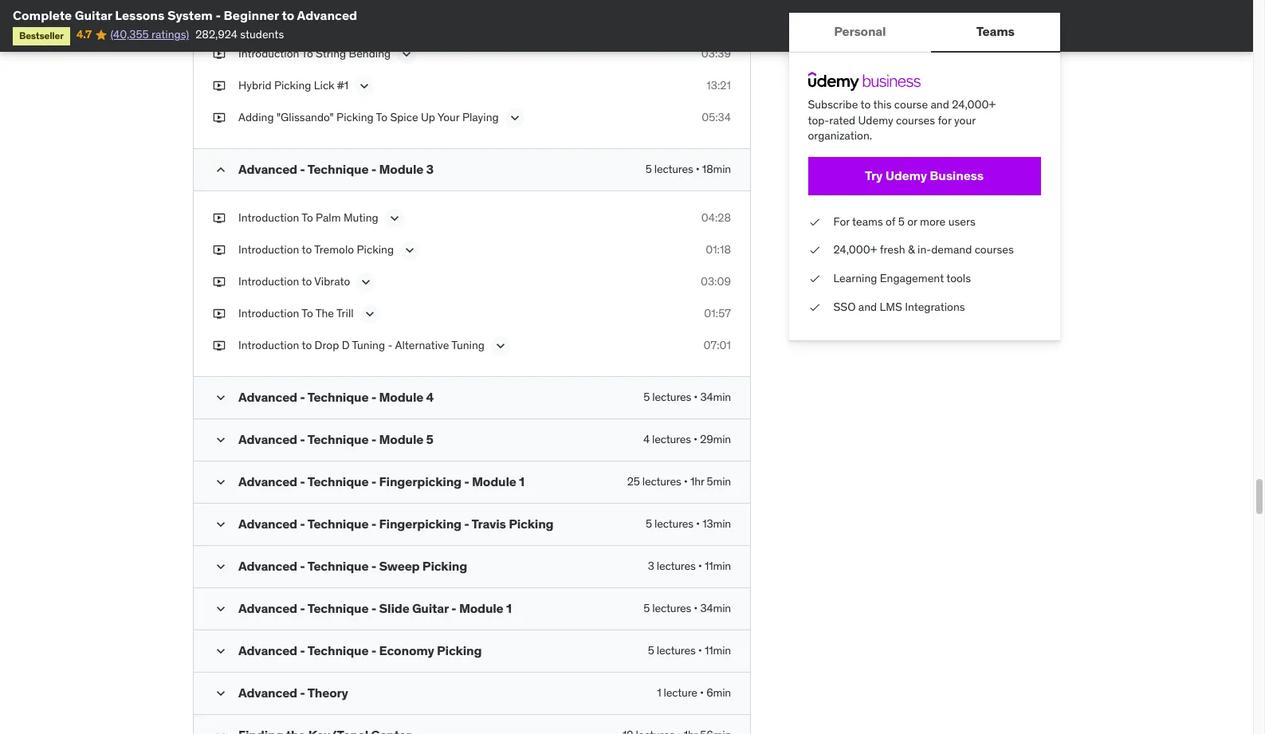 Task type: describe. For each thing, give the bounding box(es) containing it.
24,000+ fresh & in-demand courses
[[834, 243, 1015, 257]]

07:01
[[704, 338, 731, 352]]

(40,355
[[110, 27, 149, 42]]

0 horizontal spatial 24,000+
[[834, 243, 878, 257]]

integrations
[[906, 300, 966, 314]]

courses inside subscribe to this course and 24,000+ top‑rated udemy courses for your organization.
[[897, 113, 936, 127]]

the
[[316, 306, 334, 321]]

for
[[834, 214, 850, 229]]

this
[[874, 97, 892, 112]]

for
[[939, 113, 952, 127]]

udemy inside 'link'
[[886, 168, 928, 184]]

xsmall image for learning
[[809, 271, 821, 287]]

module for 4
[[379, 389, 424, 405]]

spice
[[390, 110, 418, 124]]

picking right 'travis'
[[509, 516, 554, 532]]

advanced for advanced - technique - slide guitar - module 1
[[238, 600, 297, 616]]

0 horizontal spatial guitar
[[75, 7, 112, 23]]

advanced for advanced - technique - module 5
[[238, 431, 297, 447]]

lectures for advanced - technique - fingerpicking - module 1
[[643, 474, 682, 489]]

muting
[[344, 211, 379, 225]]

for teams of 5 or more users
[[834, 214, 976, 229]]

5 for advanced - technique - economy picking
[[648, 644, 654, 658]]

xsmall image for hybrid picking lick #1
[[213, 78, 226, 94]]

show lecture description image for introduction to palm muting
[[387, 211, 402, 226]]

adding "glissando" picking to spice up your playing
[[238, 110, 499, 124]]

to left "spice"
[[376, 110, 388, 124]]

lectures for advanced - technique - slide guitar - module 1
[[653, 601, 692, 616]]

04:28
[[702, 211, 731, 225]]

show lecture description image for introduction to the trill
[[362, 306, 378, 322]]

teams
[[977, 23, 1015, 39]]

picking left show lecture description image
[[357, 242, 394, 257]]

users
[[949, 214, 976, 229]]

1 vertical spatial 1
[[506, 600, 512, 616]]

technique for advanced - technique - economy picking
[[308, 643, 369, 659]]

lessons
[[115, 7, 165, 23]]

xsmall image down 282,924
[[213, 46, 226, 62]]

sweep
[[379, 558, 420, 574]]

top‑rated
[[809, 113, 856, 127]]

engagement
[[881, 271, 945, 285]]

lecture
[[664, 686, 698, 700]]

xsmall image for introduction to vibrato
[[213, 274, 226, 290]]

economy
[[379, 643, 434, 659]]

introduction for introduction to drop d tuning - alternative tuning
[[238, 338, 299, 352]]

try udemy business link
[[809, 157, 1042, 195]]

try
[[866, 168, 883, 184]]

introduction for introduction to sliding
[[238, 14, 299, 29]]

beginner
[[224, 7, 279, 23]]

technique for advanced - technique - fingerpicking - travis picking
[[308, 516, 369, 532]]

vibrato
[[314, 274, 350, 289]]

system
[[167, 7, 213, 23]]

13:21
[[707, 78, 731, 92]]

try udemy business
[[866, 168, 984, 184]]

string
[[316, 46, 346, 61]]

1 horizontal spatial 3
[[648, 559, 654, 573]]

slide
[[379, 600, 410, 616]]

drop
[[315, 338, 339, 352]]

1hr
[[691, 474, 704, 489]]

• for advanced - theory
[[700, 686, 704, 700]]

picking left lick
[[274, 78, 311, 92]]

tremolo
[[314, 242, 354, 257]]

advanced - technique - module 3
[[238, 161, 434, 177]]

1 lecture • 6min
[[657, 686, 731, 700]]

lectures for advanced - technique - module 4
[[653, 390, 692, 404]]

lectures for advanced - technique - module 3
[[655, 162, 693, 176]]

xsmall image for introduction to the trill
[[213, 306, 226, 322]]

learning engagement tools
[[834, 271, 972, 285]]

34min for advanced - technique - slide guitar - module 1
[[701, 601, 731, 616]]

advanced for advanced - theory
[[238, 685, 297, 701]]

advanced - technique - fingerpicking - module 1
[[238, 474, 525, 490]]

and inside subscribe to this course and 24,000+ top‑rated udemy courses for your organization.
[[931, 97, 950, 112]]

organization.
[[809, 129, 873, 143]]

5min
[[707, 474, 731, 489]]

• for advanced - technique - fingerpicking - module 1
[[684, 474, 688, 489]]

29min
[[700, 432, 731, 447]]

picking right sweep
[[423, 558, 467, 574]]

or
[[908, 214, 918, 229]]

18min
[[702, 162, 731, 176]]

• for advanced - technique - fingerpicking - travis picking
[[696, 517, 700, 531]]

your
[[955, 113, 976, 127]]

alternative
[[395, 338, 449, 352]]

module for 3
[[379, 161, 424, 177]]

in-
[[918, 243, 932, 257]]

technique for advanced - technique - slide guitar - module 1
[[308, 600, 369, 616]]

5 for advanced - technique - fingerpicking - travis picking
[[646, 517, 652, 531]]

show lecture description image for introduction to vibrato
[[358, 274, 374, 290]]

lectures for advanced - technique - sweep picking
[[657, 559, 696, 573]]

learning
[[834, 271, 878, 285]]

to for palm
[[302, 211, 313, 225]]

4.7
[[76, 27, 92, 42]]

advanced - technique - module 5
[[238, 431, 434, 447]]

lectures for advanced - technique - economy picking
[[657, 644, 696, 658]]

5 for advanced - technique - module 3
[[646, 162, 652, 176]]

1 horizontal spatial courses
[[975, 243, 1015, 257]]

fingerpicking for module
[[379, 474, 462, 490]]

1 horizontal spatial 1
[[519, 474, 525, 490]]

• for advanced - technique - module 5
[[694, 432, 698, 447]]

5 for advanced - technique - module 4
[[644, 390, 650, 404]]

introduction to sliding
[[238, 14, 350, 29]]

palm
[[316, 211, 341, 225]]

to for string
[[302, 46, 313, 61]]

4 lectures • 29min
[[643, 432, 731, 447]]

module for 5
[[379, 431, 424, 447]]

advanced for advanced - technique - sweep picking
[[238, 558, 297, 574]]

03:39
[[702, 46, 731, 61]]

udemy business image
[[809, 72, 921, 91]]

more
[[921, 214, 946, 229]]

demand
[[932, 243, 973, 257]]

small image for advanced - technique - sweep picking
[[213, 559, 229, 575]]

personal button
[[790, 13, 932, 51]]

2 tuning from the left
[[452, 338, 485, 352]]

xsmall image for for
[[809, 214, 821, 230]]

03:09
[[701, 274, 731, 289]]

teams
[[853, 214, 884, 229]]

complete guitar lessons system - beginner to advanced
[[13, 7, 357, 23]]

introduction to string bending
[[238, 46, 391, 61]]

technique for advanced - technique - sweep picking
[[308, 558, 369, 574]]

6min
[[707, 686, 731, 700]]

subscribe to this course and 24,000+ top‑rated udemy courses for your organization.
[[809, 97, 997, 143]]

advanced - technique - economy picking
[[238, 643, 482, 659]]

technique for advanced - technique - fingerpicking - module 1
[[308, 474, 369, 490]]

• for advanced - technique - module 4
[[694, 390, 698, 404]]

bending
[[349, 46, 391, 61]]



Task type: locate. For each thing, give the bounding box(es) containing it.
lectures for advanced - technique - fingerpicking - travis picking
[[655, 517, 694, 531]]

introduction up the introduction to the trill
[[238, 274, 299, 289]]

5 technique from the top
[[308, 516, 369, 532]]

up
[[421, 110, 435, 124]]

3 small image from the top
[[213, 474, 229, 490]]

1 small image from the top
[[213, 432, 229, 448]]

1 technique from the top
[[308, 161, 369, 177]]

0 horizontal spatial and
[[859, 300, 878, 314]]

0 vertical spatial fingerpicking
[[379, 474, 462, 490]]

introduction up introduction to vibrato
[[238, 242, 299, 257]]

fingerpicking up advanced - technique - fingerpicking - travis picking
[[379, 474, 462, 490]]

• up 1 lecture • 6min
[[698, 644, 702, 658]]

• for advanced - technique - slide guitar - module 1
[[694, 601, 698, 616]]

courses down course
[[897, 113, 936, 127]]

xsmall image left learning
[[809, 271, 821, 287]]

xsmall image for introduction to drop d tuning - alternative tuning
[[213, 338, 226, 354]]

small image for advanced - technique - fingerpicking - module 1
[[213, 474, 229, 490]]

udemy down this
[[859, 113, 894, 127]]

1 5 lectures • 34min from the top
[[644, 390, 731, 404]]

personal
[[835, 23, 887, 39]]

xsmall image for introduction
[[213, 14, 226, 30]]

show lecture description image right muting
[[387, 211, 402, 226]]

courses right demand
[[975, 243, 1015, 257]]

advanced for advanced - technique - fingerpicking - travis picking
[[238, 516, 297, 532]]

your
[[438, 110, 460, 124]]

• left 18min
[[696, 162, 700, 176]]

travis
[[472, 516, 506, 532]]

playing
[[462, 110, 499, 124]]

introduction up introduction to tremolo picking
[[238, 211, 299, 225]]

fingerpicking for travis
[[379, 516, 462, 532]]

2 small image from the top
[[213, 644, 229, 660]]

advanced for advanced - technique - module 3
[[238, 161, 297, 177]]

lectures left 18min
[[655, 162, 693, 176]]

3 technique from the top
[[308, 431, 369, 447]]

6 technique from the top
[[308, 558, 369, 574]]

fresh
[[881, 243, 906, 257]]

and
[[931, 97, 950, 112], [859, 300, 878, 314]]

3 introduction from the top
[[238, 211, 299, 225]]

show lecture description image right the #1
[[357, 78, 373, 94]]

technique up palm
[[308, 161, 369, 177]]

show lecture description image right alternative
[[493, 338, 509, 354]]

4 introduction from the top
[[238, 242, 299, 257]]

• down 5 lectures • 13min
[[698, 559, 702, 573]]

introduction down students
[[238, 46, 299, 61]]

technique down advanced - technique - module 4
[[308, 431, 369, 447]]

5
[[646, 162, 652, 176], [899, 214, 905, 229], [644, 390, 650, 404], [426, 431, 434, 447], [646, 517, 652, 531], [644, 601, 650, 616], [648, 644, 654, 658]]

• left 13min
[[696, 517, 700, 531]]

introduction for introduction to string bending
[[238, 46, 299, 61]]

0 vertical spatial guitar
[[75, 7, 112, 23]]

xsmall image for 24,000+
[[809, 243, 821, 258]]

0 vertical spatial 34min
[[701, 390, 731, 404]]

2 small image from the top
[[213, 390, 229, 406]]

to left string
[[302, 46, 313, 61]]

01:57
[[704, 306, 731, 321]]

students
[[240, 27, 284, 42]]

d
[[342, 338, 350, 352]]

udemy right try
[[886, 168, 928, 184]]

picking down the #1
[[337, 110, 374, 124]]

introduction for introduction to the trill
[[238, 306, 299, 321]]

1 horizontal spatial 24,000+
[[953, 97, 997, 112]]

5 lectures • 34min for advanced - technique - module 4
[[644, 390, 731, 404]]

1 vertical spatial 34min
[[701, 601, 731, 616]]

guitar up 4.7
[[75, 7, 112, 23]]

small image for advanced - technique - economy picking
[[213, 644, 229, 660]]

advanced for advanced - technique - economy picking
[[238, 643, 297, 659]]

1 horizontal spatial and
[[931, 97, 950, 112]]

&
[[909, 243, 916, 257]]

trill
[[337, 306, 354, 321]]

xsmall image left the fresh
[[809, 243, 821, 258]]

2 technique from the top
[[308, 389, 369, 405]]

0 horizontal spatial tuning
[[352, 338, 385, 352]]

3 small image from the top
[[213, 686, 229, 702]]

lectures up lecture
[[657, 644, 696, 658]]

and right "sso"
[[859, 300, 878, 314]]

sliding
[[316, 14, 350, 29]]

11min up 6min on the bottom right
[[705, 644, 731, 658]]

advanced - technique - sweep picking
[[238, 558, 467, 574]]

1 vertical spatial 11min
[[705, 644, 731, 658]]

24,000+
[[953, 97, 997, 112], [834, 243, 878, 257]]

to up students
[[282, 7, 295, 23]]

to left sliding
[[302, 14, 313, 29]]

sso
[[834, 300, 856, 314]]

34min up 5 lectures • 11min
[[701, 601, 731, 616]]

ratings)
[[152, 27, 189, 42]]

to for the
[[302, 306, 313, 321]]

picking right economy at left
[[437, 643, 482, 659]]

7 technique from the top
[[308, 600, 369, 616]]

1 introduction from the top
[[238, 14, 299, 29]]

0 vertical spatial udemy
[[859, 113, 894, 127]]

7 introduction from the top
[[238, 338, 299, 352]]

0 vertical spatial 3
[[426, 161, 434, 177]]

1 fingerpicking from the top
[[379, 474, 462, 490]]

24,000+ up learning
[[834, 243, 878, 257]]

technique for advanced - technique - module 3
[[308, 161, 369, 177]]

xsmall image
[[213, 14, 226, 30], [213, 46, 226, 62], [809, 214, 821, 230], [809, 243, 821, 258], [809, 271, 821, 287]]

lectures down 3 lectures • 11min
[[653, 601, 692, 616]]

282,924
[[196, 27, 238, 42]]

to inside subscribe to this course and 24,000+ top‑rated udemy courses for your organization.
[[861, 97, 871, 112]]

1
[[519, 474, 525, 490], [506, 600, 512, 616], [657, 686, 661, 700]]

complete
[[13, 7, 72, 23]]

24,000+ up your
[[953, 97, 997, 112]]

5 lectures • 13min
[[646, 517, 731, 531]]

small image for advanced - technique - module 3
[[213, 162, 229, 178]]

3 lectures • 11min
[[648, 559, 731, 573]]

34min
[[701, 390, 731, 404], [701, 601, 731, 616]]

tuning
[[352, 338, 385, 352], [452, 338, 485, 352]]

to left palm
[[302, 211, 313, 225]]

• up 4 lectures • 29min
[[694, 390, 698, 404]]

lectures
[[655, 162, 693, 176], [653, 390, 692, 404], [652, 432, 691, 447], [643, 474, 682, 489], [655, 517, 694, 531], [657, 559, 696, 573], [653, 601, 692, 616], [657, 644, 696, 658]]

1 horizontal spatial guitar
[[412, 600, 449, 616]]

guitar
[[75, 7, 112, 23], [412, 600, 449, 616]]

tab list containing personal
[[790, 13, 1061, 53]]

theory
[[308, 685, 348, 701]]

tuning right d
[[352, 338, 385, 352]]

teams button
[[932, 13, 1061, 51]]

• for advanced - technique - module 3
[[696, 162, 700, 176]]

lectures down 5 lectures • 13min
[[657, 559, 696, 573]]

technique for advanced - technique - module 5
[[308, 431, 369, 447]]

xsmall image for adding "glissando" picking to spice up your playing
[[213, 110, 226, 126]]

show lecture description image for hybrid picking lick #1
[[357, 78, 373, 94]]

to for 01:18
[[302, 242, 312, 257]]

2 introduction from the top
[[238, 46, 299, 61]]

5 lectures • 11min
[[648, 644, 731, 658]]

technique down advanced - technique - module 5
[[308, 474, 369, 490]]

25 lectures • 1hr 5min
[[627, 474, 731, 489]]

technique
[[308, 161, 369, 177], [308, 389, 369, 405], [308, 431, 369, 447], [308, 474, 369, 490], [308, 516, 369, 532], [308, 558, 369, 574], [308, 600, 369, 616], [308, 643, 369, 659]]

4 technique from the top
[[308, 474, 369, 490]]

advanced for advanced - technique - module 4
[[238, 389, 297, 405]]

subscribe
[[809, 97, 859, 112]]

technique for advanced - technique - module 4
[[308, 389, 369, 405]]

show lecture description image right playing at the top left
[[507, 110, 523, 126]]

1 small image from the top
[[213, 162, 229, 178]]

3 down up
[[426, 161, 434, 177]]

fingerpicking up sweep
[[379, 516, 462, 532]]

11min for advanced - technique - economy picking
[[705, 644, 731, 658]]

xsmall image for introduction to palm muting
[[213, 211, 226, 226]]

0 vertical spatial and
[[931, 97, 950, 112]]

11min for advanced - technique - sweep picking
[[705, 559, 731, 573]]

1 11min from the top
[[705, 559, 731, 573]]

5 lectures • 34min for advanced - technique - slide guitar - module 1
[[644, 601, 731, 616]]

1 vertical spatial courses
[[975, 243, 1015, 257]]

to left tremolo
[[302, 242, 312, 257]]

introduction for introduction to palm muting
[[238, 211, 299, 225]]

1 horizontal spatial tuning
[[452, 338, 485, 352]]

small image for advanced - theory
[[213, 686, 229, 702]]

#1
[[337, 78, 349, 92]]

technique up the theory
[[308, 643, 369, 659]]

to left drop on the left of page
[[302, 338, 312, 352]]

introduction right 282,924
[[238, 14, 299, 29]]

technique up advanced - technique - module 5
[[308, 389, 369, 405]]

small image for advanced - technique - fingerpicking - travis picking
[[213, 517, 229, 533]]

xsmall image
[[213, 78, 226, 94], [213, 110, 226, 126], [213, 211, 226, 226], [213, 242, 226, 258], [213, 274, 226, 290], [809, 300, 821, 315], [213, 306, 226, 322], [213, 338, 226, 354]]

to for sliding
[[302, 14, 313, 29]]

introduction for introduction to tremolo picking
[[238, 242, 299, 257]]

xsmall image left for
[[809, 214, 821, 230]]

introduction down the introduction to the trill
[[238, 338, 299, 352]]

1 34min from the top
[[701, 390, 731, 404]]

4 small image from the top
[[213, 517, 229, 533]]

5 lectures • 34min down 3 lectures • 11min
[[644, 601, 731, 616]]

bestseller
[[19, 30, 64, 42]]

show lecture description image
[[399, 46, 415, 62], [357, 78, 373, 94], [507, 110, 523, 126], [387, 211, 402, 226], [358, 274, 374, 290], [362, 306, 378, 322], [493, 338, 509, 354]]

show lecture description image for introduction to string bending
[[399, 46, 415, 62]]

0 horizontal spatial 4
[[426, 389, 434, 405]]

introduction
[[238, 14, 299, 29], [238, 46, 299, 61], [238, 211, 299, 225], [238, 242, 299, 257], [238, 274, 299, 289], [238, 306, 299, 321], [238, 338, 299, 352]]

0 vertical spatial 11min
[[705, 559, 731, 573]]

1 vertical spatial 4
[[643, 432, 650, 447]]

hybrid picking lick #1
[[238, 78, 349, 92]]

1 vertical spatial and
[[859, 300, 878, 314]]

udemy inside subscribe to this course and 24,000+ top‑rated udemy courses for your organization.
[[859, 113, 894, 127]]

0 vertical spatial courses
[[897, 113, 936, 127]]

1 tuning from the left
[[352, 338, 385, 352]]

8 technique from the top
[[308, 643, 369, 659]]

course
[[895, 97, 929, 112]]

to left the
[[302, 306, 313, 321]]

show lecture description image right vibrato
[[358, 274, 374, 290]]

to for 07:01
[[302, 338, 312, 352]]

1 vertical spatial 5 lectures • 34min
[[644, 601, 731, 616]]

3 down 5 lectures • 13min
[[648, 559, 654, 573]]

(40,355 ratings)
[[110, 27, 189, 42]]

2 11min from the top
[[705, 644, 731, 658]]

5 lectures • 34min up 4 lectures • 29min
[[644, 390, 731, 404]]

tuning right alternative
[[452, 338, 485, 352]]

hybrid
[[238, 78, 272, 92]]

tab list
[[790, 13, 1061, 53]]

lectures up 4 lectures • 29min
[[653, 390, 692, 404]]

small image for advanced - technique - module 5
[[213, 432, 229, 448]]

show lecture description image for adding "glissando" picking to spice up your playing
[[507, 110, 523, 126]]

0 horizontal spatial 3
[[426, 161, 434, 177]]

5 introduction from the top
[[238, 274, 299, 289]]

to
[[282, 7, 295, 23], [861, 97, 871, 112], [302, 242, 312, 257], [302, 274, 312, 289], [302, 338, 312, 352]]

"glissando"
[[277, 110, 334, 124]]

11min down 13min
[[705, 559, 731, 573]]

guitar right slide
[[412, 600, 449, 616]]

lectures right 25
[[643, 474, 682, 489]]

01:18
[[706, 242, 731, 257]]

lectures down 25 lectures • 1hr 5min
[[655, 517, 694, 531]]

1 vertical spatial fingerpicking
[[379, 516, 462, 532]]

• left 6min on the bottom right
[[700, 686, 704, 700]]

introduction to vibrato
[[238, 274, 350, 289]]

show lecture description image right the "bending"
[[399, 46, 415, 62]]

lick
[[314, 78, 335, 92]]

small image for advanced - technique - slide guitar - module 1
[[213, 601, 229, 617]]

-
[[216, 7, 221, 23], [300, 161, 305, 177], [371, 161, 377, 177], [388, 338, 393, 352], [300, 389, 305, 405], [371, 389, 377, 405], [300, 431, 305, 447], [371, 431, 377, 447], [300, 474, 305, 490], [371, 474, 377, 490], [464, 474, 469, 490], [300, 516, 305, 532], [371, 516, 377, 532], [464, 516, 469, 532], [300, 558, 305, 574], [371, 558, 377, 574], [300, 600, 305, 616], [371, 600, 377, 616], [451, 600, 457, 616], [300, 643, 305, 659], [371, 643, 377, 659], [300, 685, 305, 701]]

6 small image from the top
[[213, 601, 229, 617]]

adding
[[238, 110, 274, 124]]

tools
[[947, 271, 972, 285]]

• up 5 lectures • 11min
[[694, 601, 698, 616]]

5 small image from the top
[[213, 559, 229, 575]]

of
[[886, 214, 896, 229]]

• left 29min
[[694, 432, 698, 447]]

technique up advanced - technique - sweep picking
[[308, 516, 369, 532]]

introduction down introduction to vibrato
[[238, 306, 299, 321]]

0 horizontal spatial courses
[[897, 113, 936, 127]]

4 small image from the top
[[213, 728, 229, 734]]

1 vertical spatial udemy
[[886, 168, 928, 184]]

1 vertical spatial 24,000+
[[834, 243, 878, 257]]

0 vertical spatial 1
[[519, 474, 525, 490]]

show lecture description image right trill
[[362, 306, 378, 322]]

courses
[[897, 113, 936, 127], [975, 243, 1015, 257]]

25
[[627, 474, 640, 489]]

5 lectures • 34min
[[644, 390, 731, 404], [644, 601, 731, 616]]

0 vertical spatial 4
[[426, 389, 434, 405]]

0 vertical spatial 24,000+
[[953, 97, 997, 112]]

introduction to palm muting
[[238, 211, 379, 225]]

282,924 students
[[196, 27, 284, 42]]

1 vertical spatial guitar
[[412, 600, 449, 616]]

introduction for introduction to vibrato
[[238, 274, 299, 289]]

34min for advanced - technique - module 4
[[701, 390, 731, 404]]

show lecture description image
[[402, 242, 418, 258]]

technique up advanced - technique - slide guitar - module 1
[[308, 558, 369, 574]]

• left 1hr
[[684, 474, 688, 489]]

advanced - technique - slide guitar - module 1
[[238, 600, 512, 616]]

advanced - technique - module 4
[[238, 389, 434, 405]]

advanced - theory
[[238, 685, 348, 701]]

show lecture description image for introduction to drop d tuning - alternative tuning
[[493, 338, 509, 354]]

introduction to tremolo picking
[[238, 242, 394, 257]]

to for 03:09
[[302, 274, 312, 289]]

and up for
[[931, 97, 950, 112]]

4 down alternative
[[426, 389, 434, 405]]

sso and lms integrations
[[834, 300, 966, 314]]

lms
[[880, 300, 903, 314]]

5 for advanced - technique - slide guitar - module 1
[[644, 601, 650, 616]]

6 introduction from the top
[[238, 306, 299, 321]]

0 vertical spatial 5 lectures • 34min
[[644, 390, 731, 404]]

lectures for advanced - technique - module 5
[[652, 432, 691, 447]]

to
[[302, 14, 313, 29], [302, 46, 313, 61], [376, 110, 388, 124], [302, 211, 313, 225], [302, 306, 313, 321]]

0 horizontal spatial 1
[[506, 600, 512, 616]]

2 34min from the top
[[701, 601, 731, 616]]

small image for advanced - technique - module 4
[[213, 390, 229, 406]]

technique down advanced - technique - sweep picking
[[308, 600, 369, 616]]

4 up 25 lectures • 1hr 5min
[[643, 432, 650, 447]]

2 vertical spatial 1
[[657, 686, 661, 700]]

advanced for advanced - technique - fingerpicking - module 1
[[238, 474, 297, 490]]

34min up 29min
[[701, 390, 731, 404]]

small image
[[213, 162, 229, 178], [213, 390, 229, 406], [213, 474, 229, 490], [213, 517, 229, 533], [213, 559, 229, 575], [213, 601, 229, 617]]

xsmall image right system
[[213, 14, 226, 30]]

introduction to the trill
[[238, 306, 354, 321]]

xsmall image for introduction to tremolo picking
[[213, 242, 226, 258]]

lectures up 25 lectures • 1hr 5min
[[652, 432, 691, 447]]

1 horizontal spatial 4
[[643, 432, 650, 447]]

1 vertical spatial 3
[[648, 559, 654, 573]]

2 5 lectures • 34min from the top
[[644, 601, 731, 616]]

small image
[[213, 432, 229, 448], [213, 644, 229, 660], [213, 686, 229, 702], [213, 728, 229, 734]]

• for advanced - technique - economy picking
[[698, 644, 702, 658]]

to left this
[[861, 97, 871, 112]]

24,000+ inside subscribe to this course and 24,000+ top‑rated udemy courses for your organization.
[[953, 97, 997, 112]]

2 fingerpicking from the top
[[379, 516, 462, 532]]

to left vibrato
[[302, 274, 312, 289]]

• for advanced - technique - sweep picking
[[698, 559, 702, 573]]

2 horizontal spatial 1
[[657, 686, 661, 700]]

advanced - technique - fingerpicking - travis picking
[[238, 516, 554, 532]]



Task type: vqa. For each thing, say whether or not it's contained in the screenshot.
bottommost Udemy
yes



